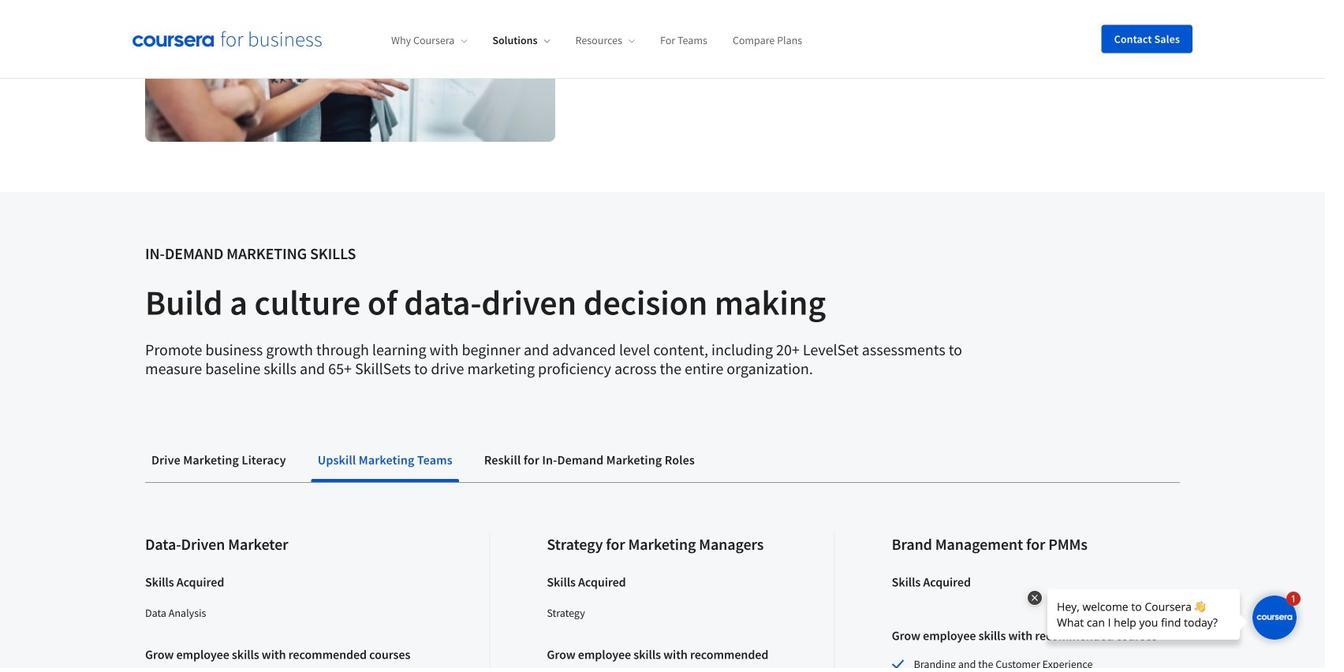Task type: vqa. For each thing, say whether or not it's contained in the screenshot.
there.
no



Task type: describe. For each thing, give the bounding box(es) containing it.
content tabs tab list
[[145, 442, 1180, 483]]



Task type: locate. For each thing, give the bounding box(es) containing it.
coursera for business image
[[133, 31, 322, 47]]

tab panel
[[145, 484, 1180, 669]]



